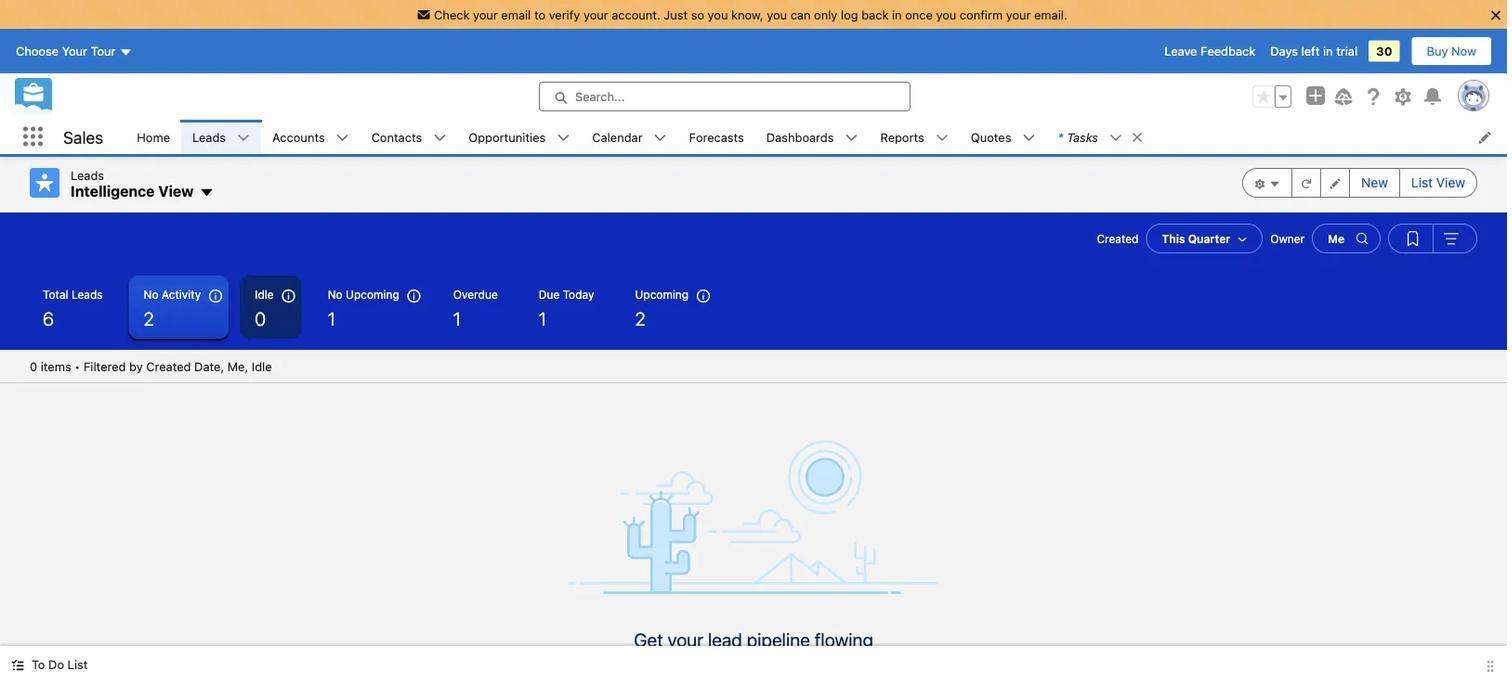 Task type: describe. For each thing, give the bounding box(es) containing it.
buy now button
[[1411, 36, 1492, 66]]

your
[[62, 44, 87, 58]]

text default image for leads
[[237, 132, 250, 145]]

0 vertical spatial created
[[1097, 232, 1139, 245]]

know,
[[731, 7, 764, 21]]

buy now
[[1427, 44, 1477, 58]]

total
[[43, 288, 68, 301]]

text default image inside to do list 'button'
[[11, 659, 24, 672]]

reports list item
[[869, 120, 960, 154]]

calendar
[[592, 130, 643, 144]]

new button
[[1349, 168, 1400, 198]]

check
[[434, 7, 470, 21]]

text default image for accounts
[[336, 132, 349, 145]]

contacts link
[[360, 120, 433, 154]]

to
[[32, 658, 45, 672]]

leads inside total leads 6
[[71, 288, 103, 301]]

contacts list item
[[360, 120, 458, 154]]

1 vertical spatial idle
[[252, 360, 272, 374]]

no upcoming
[[328, 288, 399, 301]]

quarter
[[1188, 232, 1231, 245]]

tasks
[[1067, 130, 1098, 144]]

no for 2
[[144, 288, 159, 301]]

2 for no activity
[[144, 308, 154, 329]]

activity
[[162, 288, 201, 301]]

0 for 0
[[255, 308, 266, 329]]

no activity
[[144, 288, 201, 301]]

idle inside key performance indicators group
[[255, 288, 274, 301]]

leads link
[[181, 120, 237, 154]]

quotes
[[971, 130, 1011, 144]]

home link
[[126, 120, 181, 154]]

check your email to verify your account. just so you know, you can only log back in once you confirm your email.
[[434, 7, 1068, 21]]

only
[[814, 7, 838, 21]]

lead
[[708, 630, 742, 651]]

0 items • filtered by created date, me, idle
[[30, 360, 272, 374]]

left
[[1301, 44, 1320, 58]]

no for 1
[[328, 288, 343, 301]]

opportunities list item
[[458, 120, 581, 154]]

1 inside due today 1
[[539, 308, 546, 329]]

0 items • filtered by created date, me, idle status
[[30, 360, 272, 374]]

group containing new
[[1243, 168, 1478, 198]]

your right 'verify'
[[584, 7, 608, 21]]

* tasks
[[1058, 130, 1098, 144]]

calendar list item
[[581, 120, 678, 154]]

2 upcoming from the left
[[635, 288, 689, 301]]

days left in trial
[[1271, 44, 1358, 58]]

leads list item
[[181, 120, 261, 154]]

accounts link
[[261, 120, 336, 154]]

key performance indicators group
[[0, 276, 1507, 350]]

6
[[43, 308, 54, 329]]

contacts
[[371, 130, 422, 144]]

1 upcoming from the left
[[346, 288, 399, 301]]

*
[[1058, 130, 1063, 144]]

owner
[[1270, 232, 1305, 245]]

email.
[[1034, 7, 1068, 21]]

buy
[[1427, 44, 1448, 58]]

forecasts link
[[678, 120, 755, 154]]

due today 1
[[539, 288, 594, 329]]

can
[[791, 7, 811, 21]]

confirm
[[960, 7, 1003, 21]]

leave feedback
[[1165, 44, 1256, 58]]

do
[[48, 658, 64, 672]]

now
[[1452, 44, 1477, 58]]

1 vertical spatial in
[[1323, 44, 1333, 58]]

today
[[563, 288, 594, 301]]

text default image for reports
[[936, 132, 949, 145]]

list item containing *
[[1047, 120, 1152, 154]]

date,
[[194, 360, 224, 374]]

1 inside overdue 1
[[453, 308, 461, 329]]

sales
[[63, 127, 103, 147]]

once
[[905, 7, 933, 21]]

your right get
[[668, 630, 704, 651]]

search...
[[575, 90, 625, 104]]

log
[[841, 7, 858, 21]]

tour
[[91, 44, 116, 58]]

opportunities
[[469, 130, 546, 144]]

dashboards
[[766, 130, 834, 144]]

get
[[634, 630, 663, 651]]

filtered
[[84, 360, 126, 374]]

1 vertical spatial leads
[[71, 168, 104, 182]]

forecasts
[[689, 130, 744, 144]]

total leads 6
[[43, 288, 103, 329]]

•
[[75, 360, 80, 374]]

list inside 'button'
[[67, 658, 88, 672]]

text default image for contacts
[[433, 132, 446, 145]]

flowing
[[815, 630, 873, 651]]

quotes list item
[[960, 120, 1047, 154]]

just
[[664, 7, 688, 21]]

days
[[1271, 44, 1298, 58]]

your left email.
[[1006, 7, 1031, 21]]



Task type: vqa. For each thing, say whether or not it's contained in the screenshot.


Task type: locate. For each thing, give the bounding box(es) containing it.
0 vertical spatial leads
[[192, 130, 226, 144]]

2 vertical spatial group
[[1388, 224, 1478, 254]]

list inside button
[[1411, 175, 1433, 190]]

feedback
[[1201, 44, 1256, 58]]

leads right total at left top
[[71, 288, 103, 301]]

0 horizontal spatial 0
[[30, 360, 37, 374]]

email
[[501, 7, 531, 21]]

3 you from the left
[[936, 7, 956, 21]]

0 vertical spatial idle
[[255, 288, 274, 301]]

home
[[137, 130, 170, 144]]

list
[[1411, 175, 1433, 190], [67, 658, 88, 672]]

text default image inside opportunities list item
[[557, 132, 570, 145]]

group
[[1253, 86, 1292, 108], [1243, 168, 1478, 198], [1388, 224, 1478, 254]]

view down "home"
[[158, 183, 194, 200]]

0 horizontal spatial list
[[67, 658, 88, 672]]

leave
[[1165, 44, 1197, 58]]

you right once on the right top of the page
[[936, 7, 956, 21]]

dashboards link
[[755, 120, 845, 154]]

1 1 from the left
[[328, 308, 335, 329]]

created right the by
[[146, 360, 191, 374]]

0 for 0 items • filtered by created date, me, idle
[[30, 360, 37, 374]]

1 horizontal spatial you
[[767, 7, 787, 21]]

text default image for dashboards
[[845, 132, 858, 145]]

text default image for *
[[1109, 132, 1122, 145]]

quotes link
[[960, 120, 1023, 154]]

1 horizontal spatial no
[[328, 288, 343, 301]]

view for intelligence view
[[158, 183, 194, 200]]

text default image left reports link
[[845, 132, 858, 145]]

1 vertical spatial created
[[146, 360, 191, 374]]

1 down no upcoming
[[328, 308, 335, 329]]

choose your tour
[[16, 44, 116, 58]]

0 horizontal spatial no
[[144, 288, 159, 301]]

this quarter
[[1162, 232, 1231, 245]]

idle right activity
[[255, 288, 274, 301]]

0 horizontal spatial created
[[146, 360, 191, 374]]

text default image for quotes
[[1023, 132, 1036, 145]]

accounts list item
[[261, 120, 360, 154]]

search... button
[[539, 82, 911, 112]]

leave feedback link
[[1165, 44, 1256, 58]]

text default image left accounts
[[237, 132, 250, 145]]

view right 'new'
[[1437, 175, 1465, 190]]

created
[[1097, 232, 1139, 245], [146, 360, 191, 374]]

me
[[1328, 232, 1345, 245]]

account.
[[612, 7, 661, 21]]

list right do
[[67, 658, 88, 672]]

text default image inside dashboards list item
[[845, 132, 858, 145]]

list
[[126, 120, 1507, 154]]

due
[[539, 288, 560, 301]]

text default image inside leads 'list item'
[[237, 132, 250, 145]]

2 1 from the left
[[453, 308, 461, 329]]

to do list button
[[0, 647, 99, 684]]

in right left at the top of page
[[1323, 44, 1333, 58]]

idle
[[255, 288, 274, 301], [252, 360, 272, 374]]

2
[[144, 308, 154, 329], [635, 308, 646, 329]]

2 down the no activity
[[144, 308, 154, 329]]

pipeline
[[747, 630, 810, 651]]

new
[[1362, 175, 1388, 190]]

1 horizontal spatial upcoming
[[635, 288, 689, 301]]

trial
[[1336, 44, 1358, 58]]

1 horizontal spatial 2
[[635, 308, 646, 329]]

0 inside key performance indicators group
[[255, 308, 266, 329]]

text default image inside the contacts list item
[[433, 132, 446, 145]]

your left email
[[473, 7, 498, 21]]

reports
[[880, 130, 924, 144]]

view
[[1437, 175, 1465, 190], [158, 183, 194, 200]]

calendar link
[[581, 120, 654, 154]]

list view
[[1411, 175, 1465, 190]]

to do list
[[32, 658, 88, 672]]

in
[[892, 7, 902, 21], [1323, 44, 1333, 58]]

1 2 from the left
[[144, 308, 154, 329]]

0 horizontal spatial you
[[708, 7, 728, 21]]

text default image right calendar
[[654, 132, 667, 145]]

leads inside 'list item'
[[192, 130, 226, 144]]

you left can
[[767, 7, 787, 21]]

this
[[1162, 232, 1185, 245]]

1 horizontal spatial created
[[1097, 232, 1139, 245]]

list right 'new'
[[1411, 175, 1433, 190]]

text default image inside calendar list item
[[654, 132, 667, 145]]

opportunities link
[[458, 120, 557, 154]]

verify
[[549, 7, 580, 21]]

to
[[534, 7, 546, 21]]

2 horizontal spatial 1
[[539, 308, 546, 329]]

1 down 'overdue'
[[453, 308, 461, 329]]

2 2 from the left
[[635, 308, 646, 329]]

text default image left "to"
[[11, 659, 24, 672]]

choose your tour button
[[15, 36, 133, 66]]

1 vertical spatial list
[[67, 658, 88, 672]]

1 you from the left
[[708, 7, 728, 21]]

1 horizontal spatial in
[[1323, 44, 1333, 58]]

2 no from the left
[[328, 288, 343, 301]]

me button
[[1312, 224, 1381, 254]]

1 down the 'due'
[[539, 308, 546, 329]]

this quarter button
[[1146, 224, 1263, 254]]

2 vertical spatial leads
[[71, 288, 103, 301]]

text default image inside quotes list item
[[1023, 132, 1036, 145]]

list item
[[1047, 120, 1152, 154]]

accounts
[[272, 130, 325, 144]]

you
[[708, 7, 728, 21], [767, 7, 787, 21], [936, 7, 956, 21]]

leads up intelligence
[[71, 168, 104, 182]]

view for list view
[[1437, 175, 1465, 190]]

2 for upcoming
[[635, 308, 646, 329]]

0 horizontal spatial upcoming
[[346, 288, 399, 301]]

0
[[255, 308, 266, 329], [30, 360, 37, 374]]

by
[[129, 360, 143, 374]]

list view button
[[1399, 168, 1478, 198]]

1 horizontal spatial 1
[[453, 308, 461, 329]]

text default image for opportunities
[[557, 132, 570, 145]]

2 right due today 1
[[635, 308, 646, 329]]

1 horizontal spatial 0
[[255, 308, 266, 329]]

0 horizontal spatial 2
[[144, 308, 154, 329]]

text default image
[[237, 132, 250, 145], [433, 132, 446, 145], [654, 132, 667, 145], [845, 132, 858, 145], [936, 132, 949, 145], [11, 659, 24, 672]]

text default image inside "reports" list item
[[936, 132, 949, 145]]

text default image right reports
[[936, 132, 949, 145]]

overdue 1
[[453, 288, 498, 329]]

created left this
[[1097, 232, 1139, 245]]

get your lead pipeline flowing
[[634, 630, 873, 651]]

1 vertical spatial 0
[[30, 360, 37, 374]]

1 horizontal spatial view
[[1437, 175, 1465, 190]]

dashboards list item
[[755, 120, 869, 154]]

me,
[[228, 360, 248, 374]]

idle right me,
[[252, 360, 272, 374]]

upcoming
[[346, 288, 399, 301], [635, 288, 689, 301]]

2 horizontal spatial you
[[936, 7, 956, 21]]

list containing home
[[126, 120, 1507, 154]]

group down days
[[1253, 86, 1292, 108]]

0 horizontal spatial 1
[[328, 308, 335, 329]]

intelligence view
[[71, 183, 194, 200]]

text default image for calendar
[[654, 132, 667, 145]]

leads right home link
[[192, 130, 226, 144]]

reports link
[[869, 120, 936, 154]]

back
[[862, 7, 889, 21]]

0 vertical spatial in
[[892, 7, 902, 21]]

intelligence
[[71, 183, 155, 200]]

view inside button
[[1437, 175, 1465, 190]]

text default image
[[1131, 131, 1144, 144], [336, 132, 349, 145], [557, 132, 570, 145], [1023, 132, 1036, 145], [1109, 132, 1122, 145], [199, 186, 214, 200]]

2 you from the left
[[767, 7, 787, 21]]

overdue
[[453, 288, 498, 301]]

0 horizontal spatial in
[[892, 7, 902, 21]]

1 vertical spatial group
[[1243, 168, 1478, 198]]

3 1 from the left
[[539, 308, 546, 329]]

group down list view button
[[1388, 224, 1478, 254]]

0 vertical spatial group
[[1253, 86, 1292, 108]]

text default image inside accounts list item
[[336, 132, 349, 145]]

1 no from the left
[[144, 288, 159, 301]]

choose
[[16, 44, 59, 58]]

you right the so
[[708, 7, 728, 21]]

group up me button
[[1243, 168, 1478, 198]]

30
[[1376, 44, 1393, 58]]

so
[[691, 7, 704, 21]]

in right back
[[892, 7, 902, 21]]

1 horizontal spatial list
[[1411, 175, 1433, 190]]

text default image right contacts
[[433, 132, 446, 145]]

0 vertical spatial 0
[[255, 308, 266, 329]]

items
[[41, 360, 71, 374]]

0 vertical spatial list
[[1411, 175, 1433, 190]]

0 horizontal spatial view
[[158, 183, 194, 200]]



